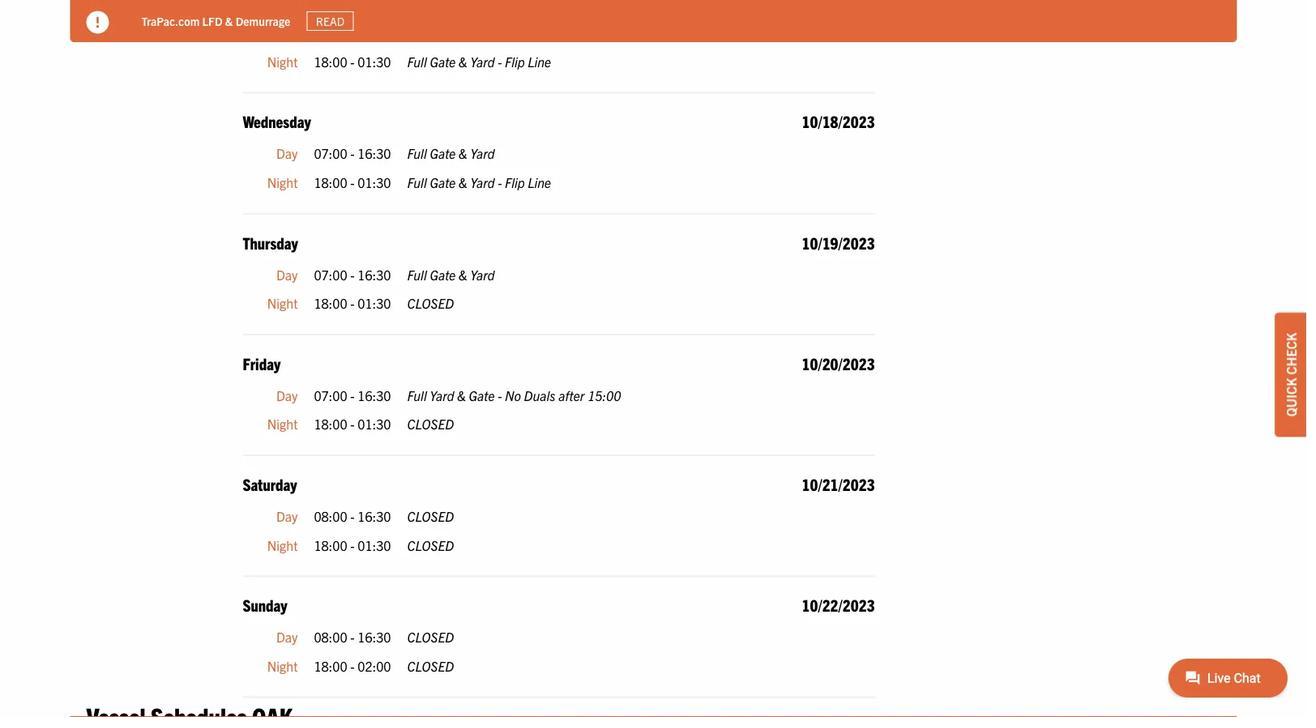 Task type: vqa. For each thing, say whether or not it's contained in the screenshot.
Day corresponding to Sunday
yes



Task type: locate. For each thing, give the bounding box(es) containing it.
6 full from the top
[[407, 388, 427, 404]]

full yard & gate - no duals after 15:00
[[407, 388, 621, 404]]

0 vertical spatial line
[[528, 54, 551, 70]]

full
[[407, 25, 427, 41], [407, 54, 427, 70], [407, 146, 427, 162], [407, 175, 427, 191], [407, 267, 427, 283], [407, 388, 427, 404]]

1 08:00 - 16:30 from the top
[[314, 509, 391, 525]]

07:00 - 16:30 for friday
[[314, 388, 391, 404]]

&
[[225, 13, 233, 28], [459, 25, 468, 41], [459, 54, 468, 70], [459, 146, 468, 162], [459, 175, 468, 191], [459, 267, 468, 283], [457, 388, 466, 404]]

quick check link
[[1275, 313, 1308, 437]]

4 closed from the top
[[407, 537, 454, 554]]

1 01:30 from the top
[[358, 54, 391, 70]]

4 18:00 from the top
[[314, 416, 348, 433]]

16:30 for thursday
[[358, 267, 391, 283]]

night up saturday
[[267, 416, 298, 433]]

18:00 - 01:30
[[314, 54, 391, 70], [314, 175, 391, 191], [314, 296, 391, 312], [314, 416, 391, 433], [314, 537, 391, 554]]

10/21/2023
[[802, 475, 875, 495]]

0 vertical spatial 08:00
[[314, 509, 348, 525]]

2 16:30 from the top
[[358, 146, 391, 162]]

3 day from the top
[[277, 267, 298, 283]]

6 18:00 from the top
[[314, 658, 348, 675]]

1 vertical spatial full gate & yard
[[407, 146, 495, 162]]

day left the read
[[277, 25, 298, 41]]

0 vertical spatial full gate & yard - flip line
[[407, 54, 551, 70]]

1 07:00 - 16:30 from the top
[[314, 25, 391, 41]]

16:30 for sunday
[[358, 630, 391, 646]]

16:30 for friday
[[358, 388, 391, 404]]

07:00 - 16:30
[[314, 25, 391, 41], [314, 146, 391, 162], [314, 267, 391, 283], [314, 388, 391, 404]]

6 night from the top
[[267, 658, 298, 675]]

night down saturday
[[267, 537, 298, 554]]

3 07:00 - 16:30 from the top
[[314, 267, 391, 283]]

night for sunday
[[267, 658, 298, 675]]

4 18:00 - 01:30 from the top
[[314, 416, 391, 433]]

1 vertical spatial full gate & yard - flip line
[[407, 175, 551, 191]]

1 vertical spatial 08:00 - 16:30
[[314, 630, 391, 646]]

night
[[267, 54, 298, 70], [267, 175, 298, 191], [267, 296, 298, 312], [267, 416, 298, 433], [267, 537, 298, 554], [267, 658, 298, 675]]

2 01:30 from the top
[[358, 175, 391, 191]]

day down saturday
[[277, 509, 298, 525]]

2 day from the top
[[277, 146, 298, 162]]

08:00 - 16:30 for sunday
[[314, 630, 391, 646]]

08:00 - 16:30
[[314, 509, 391, 525], [314, 630, 391, 646]]

1 07:00 from the top
[[314, 25, 348, 41]]

5 closed from the top
[[407, 630, 454, 646]]

2 07:00 from the top
[[314, 146, 348, 162]]

night for thursday
[[267, 296, 298, 312]]

flip
[[505, 54, 525, 70], [505, 175, 525, 191]]

day down the sunday
[[277, 630, 298, 646]]

day down thursday
[[277, 267, 298, 283]]

08:00 - 16:30 for saturday
[[314, 509, 391, 525]]

01:30 for friday
[[358, 416, 391, 433]]

2 18:00 - 01:30 from the top
[[314, 175, 391, 191]]

01:30 for thursday
[[358, 296, 391, 312]]

1 closed from the top
[[407, 296, 454, 312]]

02:00
[[358, 658, 391, 675]]

day for friday
[[277, 388, 298, 404]]

5 18:00 from the top
[[314, 537, 348, 554]]

4 07:00 from the top
[[314, 388, 348, 404]]

demurrage
[[236, 13, 291, 28]]

3 closed from the top
[[407, 509, 454, 525]]

night down wednesday on the left of the page
[[267, 175, 298, 191]]

18:00 - 01:30 for friday
[[314, 416, 391, 433]]

18:00 - 02:00
[[314, 658, 391, 675]]

2 18:00 from the top
[[314, 175, 348, 191]]

3 18:00 - 01:30 from the top
[[314, 296, 391, 312]]

01:30 for saturday
[[358, 537, 391, 554]]

3 01:30 from the top
[[358, 296, 391, 312]]

6 closed from the top
[[407, 658, 454, 675]]

2 flip from the top
[[505, 175, 525, 191]]

lfd
[[202, 13, 223, 28]]

2 08:00 from the top
[[314, 630, 348, 646]]

1 full gate & yard - flip line from the top
[[407, 54, 551, 70]]

5 01:30 from the top
[[358, 537, 391, 554]]

quick
[[1284, 378, 1300, 417]]

01:30
[[358, 54, 391, 70], [358, 175, 391, 191], [358, 296, 391, 312], [358, 416, 391, 433], [358, 537, 391, 554]]

-
[[351, 25, 355, 41], [351, 54, 355, 70], [498, 54, 502, 70], [351, 146, 355, 162], [351, 175, 355, 191], [498, 175, 502, 191], [351, 267, 355, 283], [351, 296, 355, 312], [351, 388, 355, 404], [498, 388, 502, 404], [351, 416, 355, 433], [351, 509, 355, 525], [351, 537, 355, 554], [351, 630, 355, 646], [351, 658, 355, 675]]

day for wednesday
[[277, 146, 298, 162]]

1 vertical spatial flip
[[505, 175, 525, 191]]

1 day from the top
[[277, 25, 298, 41]]

16:30 for saturday
[[358, 509, 391, 525]]

4 full from the top
[[407, 175, 427, 191]]

4 day from the top
[[277, 388, 298, 404]]

trapac.com
[[141, 13, 200, 28]]

2 night from the top
[[267, 175, 298, 191]]

07:00 for wednesday
[[314, 146, 348, 162]]

4 16:30 from the top
[[358, 388, 391, 404]]

08:00
[[314, 509, 348, 525], [314, 630, 348, 646]]

night down thursday
[[267, 296, 298, 312]]

1 08:00 from the top
[[314, 509, 348, 525]]

5 18:00 - 01:30 from the top
[[314, 537, 391, 554]]

3 full gate & yard from the top
[[407, 267, 495, 283]]

0 vertical spatial flip
[[505, 54, 525, 70]]

after
[[559, 388, 585, 404]]

18:00 for thursday
[[314, 296, 348, 312]]

full gate & yard - flip line
[[407, 54, 551, 70], [407, 175, 551, 191]]

2 07:00 - 16:30 from the top
[[314, 146, 391, 162]]

no
[[505, 388, 521, 404]]

3 07:00 from the top
[[314, 267, 348, 283]]

0 vertical spatial full gate & yard
[[407, 25, 495, 41]]

5 day from the top
[[277, 509, 298, 525]]

2 full gate & yard from the top
[[407, 146, 495, 162]]

2 08:00 - 16:30 from the top
[[314, 630, 391, 646]]

night for friday
[[267, 416, 298, 433]]

3 18:00 from the top
[[314, 296, 348, 312]]

0 vertical spatial 08:00 - 16:30
[[314, 509, 391, 525]]

10/18/2023
[[802, 112, 875, 132]]

day for saturday
[[277, 509, 298, 525]]

yard
[[471, 25, 495, 41], [471, 54, 495, 70], [471, 146, 495, 162], [471, 175, 495, 191], [471, 267, 495, 283], [430, 388, 455, 404]]

3 16:30 from the top
[[358, 267, 391, 283]]

day down 'friday'
[[277, 388, 298, 404]]

2 closed from the top
[[407, 416, 454, 433]]

line
[[528, 54, 551, 70], [528, 175, 551, 191]]

quick check
[[1284, 333, 1300, 417]]

18:00 for saturday
[[314, 537, 348, 554]]

full gate & yard for thursday
[[407, 267, 495, 283]]

4 01:30 from the top
[[358, 416, 391, 433]]

2 vertical spatial full gate & yard
[[407, 267, 495, 283]]

1 vertical spatial line
[[528, 175, 551, 191]]

day
[[277, 25, 298, 41], [277, 146, 298, 162], [277, 267, 298, 283], [277, 388, 298, 404], [277, 509, 298, 525], [277, 630, 298, 646]]

gate
[[430, 25, 456, 41], [430, 54, 456, 70], [430, 146, 456, 162], [430, 175, 456, 191], [430, 267, 456, 283], [469, 388, 495, 404]]

night down demurrage
[[267, 54, 298, 70]]

16:30
[[358, 25, 391, 41], [358, 146, 391, 162], [358, 267, 391, 283], [358, 388, 391, 404], [358, 509, 391, 525], [358, 630, 391, 646]]

18:00
[[314, 54, 348, 70], [314, 175, 348, 191], [314, 296, 348, 312], [314, 416, 348, 433], [314, 537, 348, 554], [314, 658, 348, 675]]

read link
[[307, 11, 354, 31]]

1 vertical spatial 08:00
[[314, 630, 348, 646]]

4 night from the top
[[267, 416, 298, 433]]

night down the sunday
[[267, 658, 298, 675]]

07:00
[[314, 25, 348, 41], [314, 146, 348, 162], [314, 267, 348, 283], [314, 388, 348, 404]]

07:00 for thursday
[[314, 267, 348, 283]]

1 18:00 - 01:30 from the top
[[314, 54, 391, 70]]

6 day from the top
[[277, 630, 298, 646]]

3 night from the top
[[267, 296, 298, 312]]

closed
[[407, 296, 454, 312], [407, 416, 454, 433], [407, 509, 454, 525], [407, 537, 454, 554], [407, 630, 454, 646], [407, 658, 454, 675]]

6 16:30 from the top
[[358, 630, 391, 646]]

full gate & yard
[[407, 25, 495, 41], [407, 146, 495, 162], [407, 267, 495, 283]]

4 07:00 - 16:30 from the top
[[314, 388, 391, 404]]

day down wednesday on the left of the page
[[277, 146, 298, 162]]

closed for sunday
[[407, 658, 454, 675]]

5 16:30 from the top
[[358, 509, 391, 525]]

5 night from the top
[[267, 537, 298, 554]]



Task type: describe. For each thing, give the bounding box(es) containing it.
thursday
[[243, 233, 298, 253]]

closed for saturday
[[407, 537, 454, 554]]

solid image
[[86, 11, 109, 34]]

2 line from the top
[[528, 175, 551, 191]]

check
[[1284, 333, 1300, 375]]

saturday
[[243, 475, 297, 495]]

18:00 for friday
[[314, 416, 348, 433]]

day for sunday
[[277, 630, 298, 646]]

night for wednesday
[[267, 175, 298, 191]]

friday
[[243, 354, 281, 374]]

5 full from the top
[[407, 267, 427, 283]]

18:00 - 01:30 for thursday
[[314, 296, 391, 312]]

16:30 for wednesday
[[358, 146, 391, 162]]

07:00 - 16:30 for wednesday
[[314, 146, 391, 162]]

18:00 - 01:30 for saturday
[[314, 537, 391, 554]]

1 line from the top
[[528, 54, 551, 70]]

1 full gate & yard from the top
[[407, 25, 495, 41]]

wednesday
[[243, 112, 311, 132]]

18:00 for sunday
[[314, 658, 348, 675]]

1 flip from the top
[[505, 54, 525, 70]]

read
[[316, 14, 345, 28]]

closed for thursday
[[407, 296, 454, 312]]

1 18:00 from the top
[[314, 54, 348, 70]]

day for thursday
[[277, 267, 298, 283]]

duals
[[524, 388, 556, 404]]

01:30 for wednesday
[[358, 175, 391, 191]]

1 full from the top
[[407, 25, 427, 41]]

07:00 for friday
[[314, 388, 348, 404]]

10/19/2023
[[802, 233, 875, 253]]

07:00 - 16:30 for thursday
[[314, 267, 391, 283]]

2 full from the top
[[407, 54, 427, 70]]

10/22/2023
[[802, 595, 875, 616]]

3 full from the top
[[407, 146, 427, 162]]

1 night from the top
[[267, 54, 298, 70]]

08:00 for saturday
[[314, 509, 348, 525]]

18:00 for wednesday
[[314, 175, 348, 191]]

08:00 for sunday
[[314, 630, 348, 646]]

closed for friday
[[407, 416, 454, 433]]

full gate & yard for wednesday
[[407, 146, 495, 162]]

sunday
[[243, 595, 288, 616]]

2 full gate & yard - flip line from the top
[[407, 175, 551, 191]]

10/20/2023
[[802, 354, 875, 374]]

1 16:30 from the top
[[358, 25, 391, 41]]

trapac.com lfd & demurrage
[[141, 13, 291, 28]]

15:00
[[588, 388, 621, 404]]

night for saturday
[[267, 537, 298, 554]]

18:00 - 01:30 for wednesday
[[314, 175, 391, 191]]



